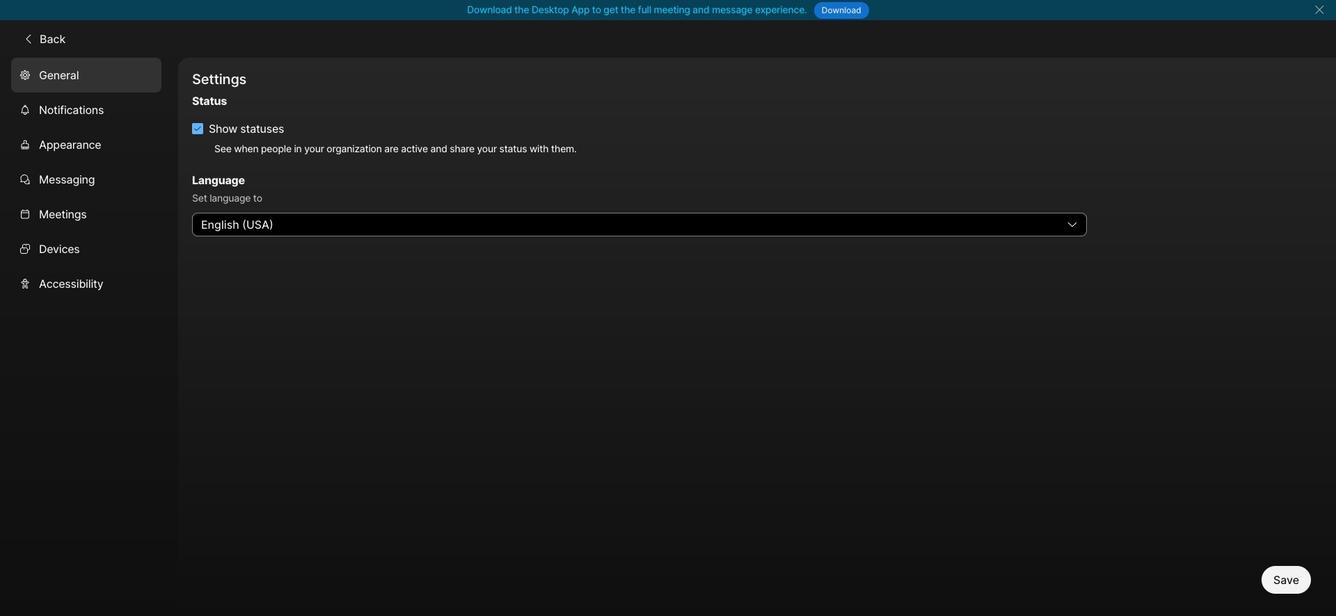 Task type: locate. For each thing, give the bounding box(es) containing it.
appearance tab
[[11, 127, 161, 162]]

cancel_16 image
[[1314, 4, 1325, 15]]

general tab
[[11, 57, 161, 92]]

notifications tab
[[11, 92, 161, 127]]

devices tab
[[11, 231, 161, 266]]



Task type: describe. For each thing, give the bounding box(es) containing it.
messaging tab
[[11, 162, 161, 197]]

accessibility tab
[[11, 266, 161, 301]]

meetings tab
[[11, 197, 161, 231]]

settings navigation
[[0, 57, 178, 617]]



Task type: vqa. For each thing, say whether or not it's contained in the screenshot.
webex tab list
no



